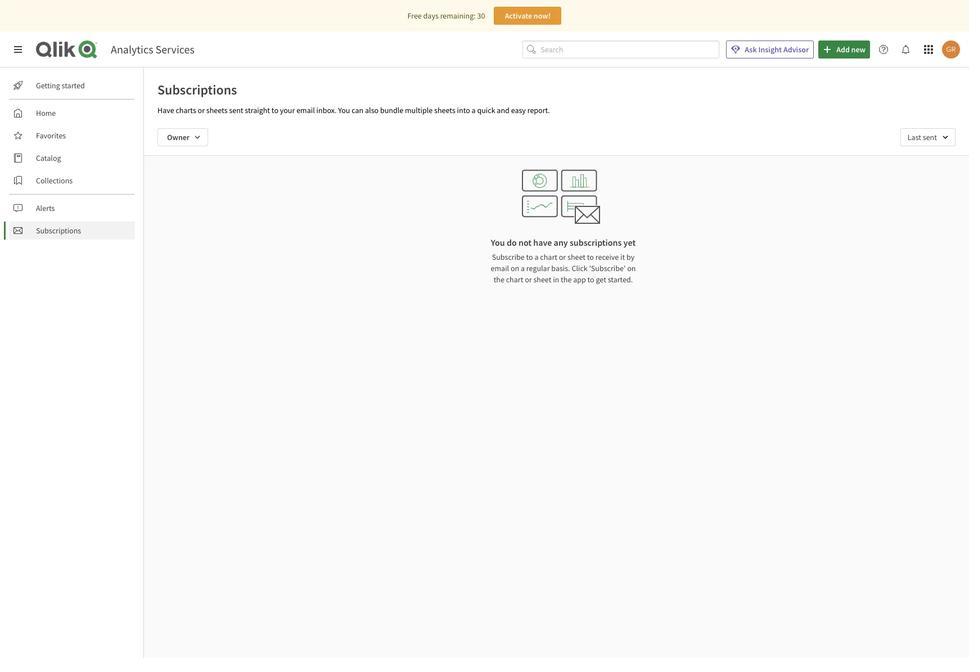 Task type: vqa. For each thing, say whether or not it's contained in the screenshot.
leftmost 'sent'
yes



Task type: describe. For each thing, give the bounding box(es) containing it.
2 the from the left
[[561, 275, 572, 285]]

into
[[457, 105, 470, 115]]

also
[[365, 105, 379, 115]]

getting started link
[[9, 77, 135, 95]]

0 horizontal spatial sent
[[229, 105, 243, 115]]

1 the from the left
[[494, 275, 505, 285]]

receive
[[596, 252, 619, 262]]

collections link
[[9, 172, 135, 190]]

'subscribe'
[[590, 263, 626, 274]]

regular
[[527, 263, 550, 274]]

get
[[596, 275, 607, 285]]

add new button
[[819, 41, 871, 59]]

straight
[[245, 105, 270, 115]]

days
[[424, 11, 439, 21]]

inbox.
[[317, 105, 337, 115]]

analytics services element
[[111, 42, 195, 56]]

1 horizontal spatial or
[[525, 275, 532, 285]]

close sidebar menu image
[[14, 45, 23, 54]]

searchbar element
[[523, 40, 720, 59]]

subscribe
[[492, 252, 525, 262]]

favorites link
[[9, 127, 135, 145]]

services
[[156, 42, 195, 56]]

0 horizontal spatial sheet
[[534, 275, 552, 285]]

any
[[554, 237, 568, 248]]

add
[[837, 44, 850, 55]]

greg robinson image
[[943, 41, 961, 59]]

do
[[507, 237, 517, 248]]

advisor
[[784, 44, 810, 55]]

sent inside field
[[924, 132, 938, 142]]

you do not have any subscriptions yet subscribe to a chart or sheet to receive it by email on a regular basis. click 'subscribe' on the chart or sheet in the app to get started.
[[491, 237, 636, 285]]

1 vertical spatial or
[[559, 252, 566, 262]]

0 vertical spatial you
[[338, 105, 350, 115]]

quick
[[478, 105, 496, 115]]

ask insight advisor button
[[727, 41, 815, 59]]

to left your
[[272, 105, 279, 115]]

1 sheets from the left
[[206, 105, 228, 115]]

can
[[352, 105, 364, 115]]

by
[[627, 252, 635, 262]]

subscriptions link
[[9, 222, 135, 240]]

filters region
[[144, 119, 970, 155]]

basis.
[[552, 263, 571, 274]]

getting
[[36, 80, 60, 91]]

catalog
[[36, 153, 61, 163]]

0 vertical spatial or
[[198, 105, 205, 115]]

1 horizontal spatial a
[[521, 263, 525, 274]]

alerts link
[[9, 199, 135, 217]]

started.
[[608, 275, 633, 285]]

collections
[[36, 176, 73, 186]]

favorites
[[36, 131, 66, 141]]

not
[[519, 237, 532, 248]]

activate now! link
[[494, 7, 562, 25]]

click
[[572, 263, 588, 274]]

1 vertical spatial chart
[[506, 275, 524, 285]]

2 on from the left
[[628, 263, 636, 274]]

charts
[[176, 105, 196, 115]]

yet
[[624, 237, 636, 248]]

1 vertical spatial a
[[535, 252, 539, 262]]



Task type: locate. For each thing, give the bounding box(es) containing it.
have
[[534, 237, 552, 248]]

0 vertical spatial chart
[[541, 252, 558, 262]]

on down by
[[628, 263, 636, 274]]

bundle
[[380, 105, 404, 115]]

free
[[408, 11, 422, 21]]

navigation pane element
[[0, 72, 144, 244]]

0 vertical spatial a
[[472, 105, 476, 115]]

the down subscribe
[[494, 275, 505, 285]]

email down subscribe
[[491, 263, 510, 274]]

on down subscribe
[[511, 263, 520, 274]]

you inside the you do not have any subscriptions yet subscribe to a chart or sheet to receive it by email on a regular basis. click 'subscribe' on the chart or sheet in the app to get started.
[[491, 237, 505, 248]]

1 horizontal spatial you
[[491, 237, 505, 248]]

0 horizontal spatial you
[[338, 105, 350, 115]]

1 horizontal spatial sheets
[[435, 105, 456, 115]]

1 vertical spatial email
[[491, 263, 510, 274]]

1 vertical spatial subscriptions
[[36, 226, 81, 236]]

getting started
[[36, 80, 85, 91]]

analytics
[[111, 42, 153, 56]]

1 vertical spatial sent
[[924, 132, 938, 142]]

catalog link
[[9, 149, 135, 167]]

1 horizontal spatial sent
[[924, 132, 938, 142]]

insight
[[759, 44, 783, 55]]

have charts or sheets sent straight to your email inbox. you can also bundle multiple sheets into a quick and easy report.
[[158, 105, 550, 115]]

0 horizontal spatial chart
[[506, 275, 524, 285]]

on
[[511, 263, 520, 274], [628, 263, 636, 274]]

0 horizontal spatial subscriptions
[[36, 226, 81, 236]]

new
[[852, 44, 866, 55]]

now!
[[534, 11, 551, 21]]

or down the regular
[[525, 275, 532, 285]]

1 horizontal spatial sheet
[[568, 252, 586, 262]]

subscriptions up charts
[[158, 81, 237, 99]]

ask insight advisor
[[745, 44, 810, 55]]

0 vertical spatial sheet
[[568, 252, 586, 262]]

0 horizontal spatial the
[[494, 275, 505, 285]]

0 vertical spatial email
[[297, 105, 315, 115]]

activate now!
[[505, 11, 551, 21]]

subscriptions down 'alerts'
[[36, 226, 81, 236]]

0 horizontal spatial email
[[297, 105, 315, 115]]

email inside the you do not have any subscriptions yet subscribe to a chart or sheet to receive it by email on a regular basis. click 'subscribe' on the chart or sheet in the app to get started.
[[491, 263, 510, 274]]

you left can
[[338, 105, 350, 115]]

0 vertical spatial subscriptions
[[158, 81, 237, 99]]

sent right last
[[924, 132, 938, 142]]

sheet down the regular
[[534, 275, 552, 285]]

a up the regular
[[535, 252, 539, 262]]

subscriptions
[[570, 237, 622, 248]]

0 horizontal spatial sheets
[[206, 105, 228, 115]]

to left get
[[588, 275, 595, 285]]

email
[[297, 105, 315, 115], [491, 263, 510, 274]]

app
[[574, 275, 586, 285]]

2 horizontal spatial a
[[535, 252, 539, 262]]

owner button
[[158, 128, 208, 146]]

sheet
[[568, 252, 586, 262], [534, 275, 552, 285]]

chart down subscribe
[[506, 275, 524, 285]]

0 horizontal spatial or
[[198, 105, 205, 115]]

chart up the regular
[[541, 252, 558, 262]]

subscriptions
[[158, 81, 237, 99], [36, 226, 81, 236]]

activate
[[505, 11, 533, 21]]

1 horizontal spatial email
[[491, 263, 510, 274]]

a
[[472, 105, 476, 115], [535, 252, 539, 262], [521, 263, 525, 274]]

or right charts
[[198, 105, 205, 115]]

1 horizontal spatial the
[[561, 275, 572, 285]]

email right your
[[297, 105, 315, 115]]

you left do
[[491, 237, 505, 248]]

1 horizontal spatial chart
[[541, 252, 558, 262]]

easy
[[512, 105, 526, 115]]

home
[[36, 108, 56, 118]]

free days remaining: 30
[[408, 11, 485, 21]]

add new
[[837, 44, 866, 55]]

or
[[198, 105, 205, 115], [559, 252, 566, 262], [525, 275, 532, 285]]

1 vertical spatial sheet
[[534, 275, 552, 285]]

sheets right charts
[[206, 105, 228, 115]]

sheet up click
[[568, 252, 586, 262]]

and
[[497, 105, 510, 115]]

1 on from the left
[[511, 263, 520, 274]]

1 vertical spatial you
[[491, 237, 505, 248]]

alerts
[[36, 203, 55, 213]]

sheets left "into"
[[435, 105, 456, 115]]

0 horizontal spatial on
[[511, 263, 520, 274]]

have
[[158, 105, 174, 115]]

ask
[[745, 44, 758, 55]]

you
[[338, 105, 350, 115], [491, 237, 505, 248]]

Search text field
[[541, 40, 720, 59]]

the right in
[[561, 275, 572, 285]]

chart
[[541, 252, 558, 262], [506, 275, 524, 285]]

analytics services
[[111, 42, 195, 56]]

started
[[62, 80, 85, 91]]

owner
[[167, 132, 190, 142]]

to
[[272, 105, 279, 115], [527, 252, 533, 262], [588, 252, 594, 262], [588, 275, 595, 285]]

home link
[[9, 104, 135, 122]]

30
[[478, 11, 485, 21]]

0 vertical spatial sent
[[229, 105, 243, 115]]

sheets
[[206, 105, 228, 115], [435, 105, 456, 115]]

sent left 'straight'
[[229, 105, 243, 115]]

remaining:
[[441, 11, 476, 21]]

a left the regular
[[521, 263, 525, 274]]

to down subscriptions
[[588, 252, 594, 262]]

subscriptions inside navigation pane element
[[36, 226, 81, 236]]

2 vertical spatial or
[[525, 275, 532, 285]]

your
[[280, 105, 295, 115]]

last sent
[[908, 132, 938, 142]]

2 horizontal spatial or
[[559, 252, 566, 262]]

report.
[[528, 105, 550, 115]]

2 sheets from the left
[[435, 105, 456, 115]]

last
[[908, 132, 922, 142]]

multiple
[[405, 105, 433, 115]]

Last sent field
[[901, 128, 956, 146]]

the
[[494, 275, 505, 285], [561, 275, 572, 285]]

it
[[621, 252, 626, 262]]

in
[[553, 275, 560, 285]]

2 vertical spatial a
[[521, 263, 525, 274]]

sent
[[229, 105, 243, 115], [924, 132, 938, 142]]

or up basis. at the right top of page
[[559, 252, 566, 262]]

1 horizontal spatial on
[[628, 263, 636, 274]]

a right "into"
[[472, 105, 476, 115]]

0 horizontal spatial a
[[472, 105, 476, 115]]

to up the regular
[[527, 252, 533, 262]]

1 horizontal spatial subscriptions
[[158, 81, 237, 99]]



